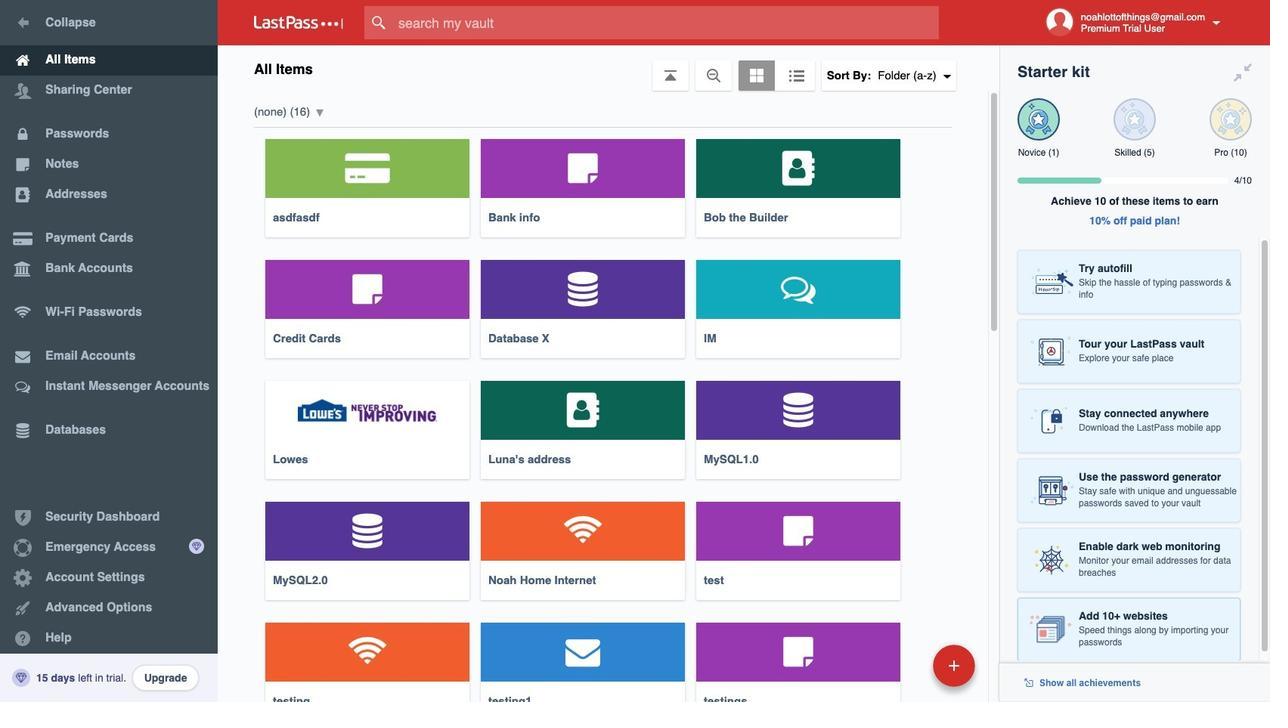Task type: describe. For each thing, give the bounding box(es) containing it.
new item element
[[829, 644, 981, 687]]

Search search field
[[364, 6, 969, 39]]

main navigation navigation
[[0, 0, 218, 702]]



Task type: vqa. For each thing, say whether or not it's contained in the screenshot.
Main navigation navigation
yes



Task type: locate. For each thing, give the bounding box(es) containing it.
lastpass image
[[254, 16, 343, 29]]

search my vault text field
[[364, 6, 969, 39]]

vault options navigation
[[218, 45, 1000, 91]]

new item navigation
[[829, 640, 984, 702]]



